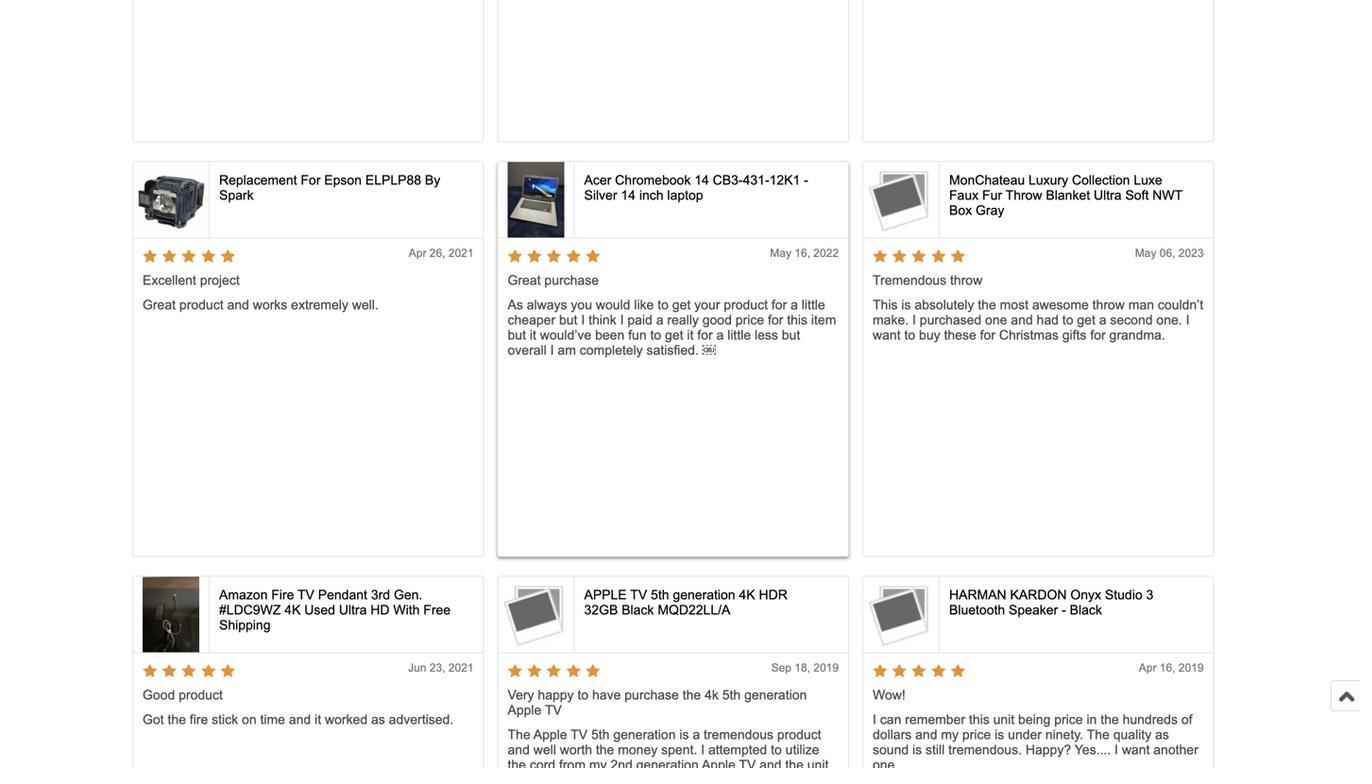 Task type: vqa. For each thing, say whether or not it's contained in the screenshot.


Task type: describe. For each thing, give the bounding box(es) containing it.
to right the 'like'
[[658, 298, 669, 312]]

the down the utilize on the bottom
[[786, 758, 804, 768]]

0 vertical spatial little
[[802, 298, 826, 312]]

0 horizontal spatial it
[[315, 713, 321, 727]]

tremendous
[[873, 273, 947, 288]]

a inside the apple tv 5th generation is a tremendous product and well worth the money spent. i attempted to utilize the cord from my 2nd generation apple tv and the un
[[693, 728, 700, 742]]

cheaper
[[508, 313, 556, 327]]

completely
[[580, 343, 643, 358]]

tv up the "worth"
[[571, 728, 588, 742]]

purchase inside very happy to have purchase the 4k 5th generation apple tv
[[625, 688, 679, 703]]

advertised.
[[389, 713, 454, 727]]

my inside 'i can remember this unit being price in the hundreds of dollars and my price is under ninety. the quality as sound is still tremendous. happy? yes.... i want another one.'
[[942, 728, 959, 742]]

one
[[986, 313, 1008, 327]]

generation up money
[[614, 728, 676, 742]]

stick
[[212, 713, 238, 727]]

23,
[[430, 662, 446, 674]]

5 stars image for throw
[[873, 250, 967, 266]]

i down 'couldn't'
[[1187, 313, 1190, 327]]

is down unit
[[995, 728, 1005, 742]]

money
[[618, 743, 658, 757]]

pendant
[[318, 588, 368, 603]]

of
[[1182, 713, 1193, 727]]

really
[[668, 313, 699, 327]]

get inside this is absolutely the most awesome throw man couldn't make. i purchased one and had to get a second one. i want to buy these for christmas gifts for grandma.
[[1078, 313, 1096, 327]]

very happy to have purchase the 4k 5th generation apple tv
[[508, 688, 807, 718]]

5th inside apple tv 5th generation 4k hdr 32gb black mqd22ll/a
[[651, 588, 670, 603]]

a right the paid
[[657, 313, 664, 327]]

the inside 'i can remember this unit being price in the hundreds of dollars and my price is under ninety. the quality as sound is still tremendous. happy? yes.... i want another one.'
[[1088, 728, 1110, 742]]

the up 2nd
[[596, 743, 615, 757]]

nwt
[[1153, 188, 1183, 203]]

always
[[527, 298, 568, 312]]

laptop
[[668, 188, 704, 203]]

jun
[[408, 662, 427, 674]]

good
[[143, 688, 175, 703]]

want inside this is absolutely the most awesome throw man couldn't make. i purchased one and had to get a second one. i want to buy these for christmas gifts for grandma.
[[873, 328, 901, 343]]

is inside the apple tv 5th generation is a tremendous product and well worth the money spent. i attempted to utilize the cord from my 2nd generation apple tv and the un
[[680, 728, 689, 742]]

this is absolutely the most awesome throw man couldn't make. i purchased one and had to get a second one. i want to buy these for christmas gifts for grandma.
[[873, 298, 1204, 343]]

tremendous
[[704, 728, 774, 742]]

replacement for epson elplp88 by spark
[[219, 173, 441, 203]]

to left buy
[[905, 328, 916, 343]]

a inside this is absolutely the most awesome throw man couldn't make. i purchased one and had to get a second one. i want to buy these for christmas gifts for grandma.
[[1100, 313, 1107, 327]]

less
[[755, 328, 779, 343]]

extremely
[[291, 298, 349, 312]]

apple
[[585, 588, 627, 603]]

jun 23, 2021
[[408, 662, 474, 674]]

32gb
[[585, 603, 618, 618]]

throw inside this is absolutely the most awesome throw man couldn't make. i purchased one and had to get a second one. i want to buy these for christmas gifts for grandma.
[[1093, 298, 1126, 312]]

the inside the apple tv 5th generation is a tremendous product and well worth the money spent. i attempted to utilize the cord from my 2nd generation apple tv and the un
[[508, 728, 531, 742]]

inch
[[640, 188, 664, 203]]

most
[[1000, 298, 1029, 312]]

the left 'fire'
[[168, 713, 186, 727]]

gen.
[[394, 588, 423, 603]]

monchateau luxury collection luxe faux fur throw blanket ultra soft nwt box gray
[[950, 173, 1183, 218]]

been
[[596, 328, 625, 343]]

0 vertical spatial get
[[673, 298, 691, 312]]

may for product
[[771, 247, 792, 259]]

worth
[[560, 743, 593, 757]]

i down would
[[621, 313, 624, 327]]

ultra inside monchateau luxury collection luxe faux fur throw blanket ultra soft nwt box gray
[[1094, 188, 1122, 203]]

harman kardon onyx studio 3 bluetooth speaker - black image
[[864, 577, 939, 653]]

i left am
[[551, 343, 554, 358]]

excellent
[[143, 273, 196, 288]]

product down excellent project
[[179, 298, 224, 312]]

replacement for epson elplp88 by spark image
[[133, 162, 209, 238]]

26,
[[430, 247, 446, 259]]

and inside this is absolutely the most awesome throw man couldn't make. i purchased one and had to get a second one. i want to buy these for christmas gifts for grandma.
[[1012, 313, 1034, 327]]

1 horizontal spatial but
[[559, 313, 578, 327]]

tremendous.
[[949, 743, 1023, 757]]

good product
[[143, 688, 223, 703]]

hundreds
[[1123, 713, 1178, 727]]

3
[[1147, 588, 1154, 603]]

one. inside 'i can remember this unit being price in the hundreds of dollars and my price is under ninety. the quality as sound is still tremendous. happy? yes.... i want another one.'
[[873, 758, 899, 768]]

like
[[634, 298, 654, 312]]

is inside this is absolutely the most awesome throw man couldn't make. i purchased one and had to get a second one. i want to buy these for christmas gifts for grandma.
[[902, 298, 911, 312]]

apple tv 5th generation 4k hdr 32gb black mqd22ll/a image
[[499, 577, 574, 653]]

time
[[260, 713, 285, 727]]

harman
[[950, 588, 1007, 603]]

quality
[[1114, 728, 1152, 742]]

5 stars image for purchase
[[508, 250, 602, 266]]

2 horizontal spatial it
[[687, 328, 694, 343]]

generation down "spent."
[[637, 758, 699, 768]]

this
[[873, 298, 898, 312]]

collection
[[1073, 173, 1131, 188]]

2 horizontal spatial but
[[782, 328, 801, 343]]

well
[[534, 743, 557, 757]]

got
[[143, 713, 164, 727]]

acer chromebook 14 cb3-431-12k1 - silver 14 inch laptop
[[585, 173, 809, 203]]

box
[[950, 203, 973, 218]]

you
[[571, 298, 593, 312]]

apr 16, 2019
[[1140, 662, 1205, 674]]

worked
[[325, 713, 368, 727]]

buy
[[920, 328, 941, 343]]

onyx
[[1071, 588, 1102, 603]]

hd
[[371, 603, 390, 618]]

have
[[593, 688, 621, 703]]

epson
[[324, 173, 362, 188]]

can
[[881, 713, 902, 727]]

gifts
[[1063, 328, 1087, 343]]

1 vertical spatial price
[[1055, 713, 1084, 727]]

in
[[1087, 713, 1098, 727]]

unit
[[994, 713, 1015, 727]]

tv inside apple tv 5th generation 4k hdr 32gb black mqd22ll/a
[[631, 588, 648, 603]]

2019 for the apple tv 5th generation is a tremendous product and well worth the money spent. i attempted to utilize the cord from my 2nd generation apple tv and the un
[[814, 662, 839, 674]]

sep
[[772, 662, 792, 674]]

replacement
[[219, 173, 297, 188]]

2021 for amazon fire tv pendant 3rd gen. #ldc9wz 4k used ultra hd with free shipping
[[449, 662, 474, 674]]

grandma.
[[1110, 328, 1166, 343]]

monchateau luxury collection luxe faux fur throw blanket ultra soft nwt box gray image
[[864, 162, 939, 238]]

gray
[[976, 203, 1005, 218]]

- inside harman kardon onyx studio 3 bluetooth speaker - black
[[1062, 603, 1067, 618]]

silver
[[585, 188, 618, 203]]

2nd
[[611, 758, 633, 768]]

luxury
[[1029, 173, 1069, 188]]

wow!
[[873, 688, 906, 703]]

16, for of
[[1160, 662, 1176, 674]]

very
[[508, 688, 534, 703]]

bluetooth
[[950, 603, 1006, 618]]

apple inside very happy to have purchase the 4k 5th generation apple tv
[[508, 703, 542, 718]]

apple tv 5th generation 4k hdr 32gb black mqd22ll/a
[[585, 588, 788, 618]]

price inside as always you would like to get your product for a little cheaper but i think i paid a really good price for this item but it would've been fun to get it for a little less but overall i am completely satisfied. ￼
[[736, 313, 765, 327]]

good
[[703, 313, 732, 327]]

to inside the apple tv 5th generation is a tremendous product and well worth the money spent. i attempted to utilize the cord from my 2nd generation apple tv and the un
[[771, 743, 782, 757]]

to inside very happy to have purchase the 4k 5th generation apple tv
[[578, 688, 589, 703]]

5 stars image up wow!
[[873, 665, 967, 681]]

product inside as always you would like to get your product for a little cheaper but i think i paid a really good price for this item but it would've been fun to get it for a little less but overall i am completely satisfied. ￼
[[724, 298, 768, 312]]

5 stars image for product
[[143, 665, 237, 681]]

think
[[589, 313, 617, 327]]

1 vertical spatial little
[[728, 328, 751, 343]]

i left can
[[873, 713, 877, 727]]

fire
[[190, 713, 208, 727]]

a down good
[[717, 328, 724, 343]]

used
[[305, 603, 335, 618]]

2 vertical spatial get
[[665, 328, 684, 343]]

amazon fire tv pendant 3rd gen. #ldc9wz 4k used ultra hd with free shipping image
[[143, 577, 199, 653]]

free
[[424, 603, 451, 618]]

cb3-
[[713, 173, 743, 188]]

5 stars image for project
[[143, 250, 237, 266]]

item
[[812, 313, 837, 327]]

as
[[508, 298, 523, 312]]



Task type: locate. For each thing, give the bounding box(es) containing it.
0 horizontal spatial black
[[622, 603, 654, 618]]

may left 2022
[[771, 247, 792, 259]]

great purchase
[[508, 273, 599, 288]]

as down hundreds
[[1156, 728, 1170, 742]]

and down project
[[227, 298, 249, 312]]

the up yes....
[[1088, 728, 1110, 742]]

1 may from the left
[[771, 247, 792, 259]]

431-
[[743, 173, 770, 188]]

apple
[[508, 703, 542, 718], [534, 728, 568, 742], [702, 758, 736, 768]]

0 vertical spatial this
[[787, 313, 808, 327]]

spark
[[219, 188, 254, 203]]

on
[[242, 713, 257, 727]]

ultra down collection
[[1094, 188, 1122, 203]]

1 vertical spatial 4k
[[285, 603, 301, 618]]

1 vertical spatial purchase
[[625, 688, 679, 703]]

as inside 'i can remember this unit being price in the hundreds of dollars and my price is under ninety. the quality as sound is still tremendous. happy? yes.... i want another one.'
[[1156, 728, 1170, 742]]

may
[[771, 247, 792, 259], [1136, 247, 1157, 259]]

0 vertical spatial want
[[873, 328, 901, 343]]

0 horizontal spatial my
[[590, 758, 607, 768]]

apr for replacement for epson elplp88 by spark
[[409, 247, 427, 259]]

2 horizontal spatial 5th
[[723, 688, 741, 703]]

- down kardon
[[1062, 603, 1067, 618]]

want down make.
[[873, 328, 901, 343]]

happy?
[[1026, 743, 1072, 757]]

1 vertical spatial 2021
[[449, 662, 474, 674]]

0 horizontal spatial purchase
[[545, 273, 599, 288]]

is right this
[[902, 298, 911, 312]]

elplp88
[[366, 173, 422, 188]]

1 horizontal spatial great
[[508, 273, 541, 288]]

0 horizontal spatial this
[[787, 313, 808, 327]]

apr left 26,
[[409, 247, 427, 259]]

to right fun
[[651, 328, 662, 343]]

product inside the apple tv 5th generation is a tremendous product and well worth the money spent. i attempted to utilize the cord from my 2nd generation apple tv and the un
[[778, 728, 822, 742]]

0 vertical spatial one.
[[1157, 313, 1183, 327]]

got the fire stick on time and it worked as advertised.
[[143, 713, 454, 727]]

apr up hundreds
[[1140, 662, 1157, 674]]

my up the 'still'
[[942, 728, 959, 742]]

and down attempted on the bottom right of the page
[[760, 758, 782, 768]]

0 vertical spatial 14
[[695, 173, 710, 188]]

0 vertical spatial 4k
[[739, 588, 756, 603]]

one. down sound
[[873, 758, 899, 768]]

￼
[[703, 343, 716, 358]]

2 2021 from the top
[[449, 662, 474, 674]]

1 vertical spatial ultra
[[339, 603, 367, 618]]

under
[[1009, 728, 1042, 742]]

to left the utilize on the bottom
[[771, 743, 782, 757]]

dollars
[[873, 728, 912, 742]]

1 vertical spatial 14
[[621, 188, 636, 203]]

apple up well
[[534, 728, 568, 742]]

great down the excellent
[[143, 298, 176, 312]]

a down may 16, 2022
[[791, 298, 798, 312]]

still
[[926, 743, 945, 757]]

5th up the "worth"
[[592, 728, 610, 742]]

black inside harman kardon onyx studio 3 bluetooth speaker - black
[[1070, 603, 1103, 618]]

and inside 'i can remember this unit being price in the hundreds of dollars and my price is under ninety. the quality as sound is still tremendous. happy? yes.... i want another one.'
[[916, 728, 938, 742]]

from
[[559, 758, 586, 768]]

0 vertical spatial apple
[[508, 703, 542, 718]]

want
[[873, 328, 901, 343], [1123, 743, 1151, 757]]

purchase right "have"
[[625, 688, 679, 703]]

0 horizontal spatial want
[[873, 328, 901, 343]]

2019 right 18,
[[814, 662, 839, 674]]

but up overall at the left of page
[[508, 328, 526, 343]]

this left item
[[787, 313, 808, 327]]

with
[[394, 603, 420, 618]]

it down really
[[687, 328, 694, 343]]

0 vertical spatial throw
[[951, 273, 983, 288]]

would've
[[540, 328, 592, 343]]

1 horizontal spatial 14
[[695, 173, 710, 188]]

4k down fire
[[285, 603, 301, 618]]

product up 'fire'
[[179, 688, 223, 703]]

the
[[978, 298, 997, 312], [683, 688, 701, 703], [168, 713, 186, 727], [1101, 713, 1120, 727], [596, 743, 615, 757], [508, 758, 526, 768], [786, 758, 804, 768]]

i down quality
[[1115, 743, 1119, 757]]

works
[[253, 298, 288, 312]]

0 horizontal spatial 16,
[[795, 247, 811, 259]]

1 vertical spatial throw
[[1093, 298, 1126, 312]]

little down good
[[728, 328, 751, 343]]

had
[[1037, 313, 1059, 327]]

generation up 'mqd22ll/a'
[[673, 588, 736, 603]]

apr for harman kardon onyx studio 3 bluetooth speaker - black
[[1140, 662, 1157, 674]]

is left the 'still'
[[913, 743, 923, 757]]

tv down happy
[[545, 703, 562, 718]]

one. inside this is absolutely the most awesome throw man couldn't make. i purchased one and had to get a second one. i want to buy these for christmas gifts for grandma.
[[1157, 313, 1183, 327]]

12k1
[[770, 173, 801, 188]]

5 stars image up great purchase
[[508, 250, 602, 266]]

and up the christmas
[[1012, 313, 1034, 327]]

soft
[[1126, 188, 1150, 203]]

ultra down the pendant
[[339, 603, 367, 618]]

luxe
[[1134, 173, 1163, 188]]

i can remember this unit being price in the hundreds of dollars and my price is under ninety. the quality as sound is still tremendous. happy? yes.... i want another one.
[[873, 713, 1199, 768]]

but right less
[[782, 328, 801, 343]]

0 vertical spatial as
[[371, 713, 385, 727]]

chromebook
[[615, 173, 691, 188]]

the apple tv 5th generation is a tremendous product and well worth the money spent. i attempted to utilize the cord from my 2nd generation apple tv and the un
[[508, 728, 829, 768]]

happy
[[538, 688, 574, 703]]

the up the one
[[978, 298, 997, 312]]

1 horizontal spatial 16,
[[1160, 662, 1176, 674]]

1 horizontal spatial 5th
[[651, 588, 670, 603]]

spent.
[[662, 743, 698, 757]]

but up would've
[[559, 313, 578, 327]]

christmas
[[1000, 328, 1059, 343]]

tremendous throw
[[873, 273, 983, 288]]

2 vertical spatial 5th
[[592, 728, 610, 742]]

fur
[[983, 188, 1003, 203]]

5 stars image up happy
[[508, 665, 602, 681]]

this inside as always you would like to get your product for a little cheaper but i think i paid a really good price for this item but it would've been fun to get it for a little less but overall i am completely satisfied. ￼
[[787, 313, 808, 327]]

2 vertical spatial apple
[[702, 758, 736, 768]]

get up really
[[673, 298, 691, 312]]

2021 for replacement for epson elplp88 by spark
[[449, 247, 474, 259]]

the right in
[[1101, 713, 1120, 727]]

0 vertical spatial 2021
[[449, 247, 474, 259]]

apple down attempted on the bottom right of the page
[[702, 758, 736, 768]]

2021
[[449, 247, 474, 259], [449, 662, 474, 674]]

1 horizontal spatial ultra
[[1094, 188, 1122, 203]]

black down apple on the bottom
[[622, 603, 654, 618]]

- right 12k1
[[804, 173, 809, 188]]

throw up the absolutely
[[951, 273, 983, 288]]

0 horizontal spatial ultra
[[339, 603, 367, 618]]

great for great purchase
[[508, 273, 541, 288]]

may left 06,
[[1136, 247, 1157, 259]]

i right "spent."
[[701, 743, 705, 757]]

2021 right 26,
[[449, 247, 474, 259]]

ultra
[[1094, 188, 1122, 203], [339, 603, 367, 618]]

2 the from the left
[[1088, 728, 1110, 742]]

5th
[[651, 588, 670, 603], [723, 688, 741, 703], [592, 728, 610, 742]]

sound
[[873, 743, 909, 757]]

1 horizontal spatial little
[[802, 298, 826, 312]]

and left well
[[508, 743, 530, 757]]

5th up 'mqd22ll/a'
[[651, 588, 670, 603]]

1 horizontal spatial want
[[1123, 743, 1151, 757]]

satisfied.
[[647, 343, 699, 358]]

another
[[1154, 743, 1199, 757]]

0 horizontal spatial as
[[371, 713, 385, 727]]

5th right 4k on the bottom of page
[[723, 688, 741, 703]]

excellent project
[[143, 273, 240, 288]]

1 vertical spatial as
[[1156, 728, 1170, 742]]

may for couldn't
[[1136, 247, 1157, 259]]

- inside the acer chromebook 14 cb3-431-12k1 - silver 14 inch laptop
[[804, 173, 809, 188]]

my inside the apple tv 5th generation is a tremendous product and well worth the money spent. i attempted to utilize the cord from my 2nd generation apple tv and the un
[[590, 758, 607, 768]]

0 horizontal spatial great
[[143, 298, 176, 312]]

your
[[695, 298, 721, 312]]

get up the satisfied.
[[665, 328, 684, 343]]

0 horizontal spatial 5th
[[592, 728, 610, 742]]

product up good
[[724, 298, 768, 312]]

1 horizontal spatial one.
[[1157, 313, 1183, 327]]

this left unit
[[970, 713, 990, 727]]

i down you
[[582, 313, 585, 327]]

0 vertical spatial ultra
[[1094, 188, 1122, 203]]

1 vertical spatial -
[[1062, 603, 1067, 618]]

apr 26, 2021
[[409, 247, 474, 259]]

1 vertical spatial 5th
[[723, 688, 741, 703]]

i right make.
[[913, 313, 917, 327]]

throw up "second"
[[1093, 298, 1126, 312]]

a left "second"
[[1100, 313, 1107, 327]]

#ldc9wz
[[219, 603, 281, 618]]

this
[[787, 313, 808, 327], [970, 713, 990, 727]]

1 vertical spatial great
[[143, 298, 176, 312]]

price up tremendous.
[[963, 728, 992, 742]]

0 horizontal spatial 4k
[[285, 603, 301, 618]]

0 horizontal spatial little
[[728, 328, 751, 343]]

2 may from the left
[[1136, 247, 1157, 259]]

to up gifts
[[1063, 313, 1074, 327]]

2 vertical spatial price
[[963, 728, 992, 742]]

great product and works extremely well.
[[143, 298, 379, 312]]

5th inside the apple tv 5th generation is a tremendous product and well worth the money spent. i attempted to utilize the cord from my 2nd generation apple tv and the un
[[592, 728, 610, 742]]

black down onyx
[[1070, 603, 1103, 618]]

1 horizontal spatial may
[[1136, 247, 1157, 259]]

2 horizontal spatial price
[[1055, 713, 1084, 727]]

price up ninety.
[[1055, 713, 1084, 727]]

5 stars image
[[143, 250, 237, 266], [508, 250, 602, 266], [873, 250, 967, 266], [143, 665, 237, 681], [508, 665, 602, 681], [873, 665, 967, 681]]

acer
[[585, 173, 612, 188]]

being
[[1019, 713, 1051, 727]]

great for great product and works extremely well.
[[143, 298, 176, 312]]

-
[[804, 173, 809, 188], [1062, 603, 1067, 618]]

i inside the apple tv 5th generation is a tremendous product and well worth the money spent. i attempted to utilize the cord from my 2nd generation apple tv and the un
[[701, 743, 705, 757]]

the
[[508, 728, 531, 742], [1088, 728, 1110, 742]]

project
[[200, 273, 240, 288]]

1 horizontal spatial -
[[1062, 603, 1067, 618]]

0 horizontal spatial but
[[508, 328, 526, 343]]

0 vertical spatial price
[[736, 313, 765, 327]]

0 horizontal spatial throw
[[951, 273, 983, 288]]

4k left hdr
[[739, 588, 756, 603]]

throw
[[1006, 188, 1043, 203]]

0 vertical spatial my
[[942, 728, 959, 742]]

second
[[1111, 313, 1154, 327]]

0 vertical spatial great
[[508, 273, 541, 288]]

get
[[673, 298, 691, 312], [1078, 313, 1096, 327], [665, 328, 684, 343]]

the inside this is absolutely the most awesome throw man couldn't make. i purchased one and had to get a second one. i want to buy these for christmas gifts for grandma.
[[978, 298, 997, 312]]

0 vertical spatial -
[[804, 173, 809, 188]]

16, left 2022
[[795, 247, 811, 259]]

cord
[[530, 758, 556, 768]]

little
[[802, 298, 826, 312], [728, 328, 751, 343]]

1 horizontal spatial apr
[[1140, 662, 1157, 674]]

2019 up "of"
[[1179, 662, 1205, 674]]

1 vertical spatial want
[[1123, 743, 1151, 757]]

generation down sep
[[745, 688, 807, 703]]

1 horizontal spatial purchase
[[625, 688, 679, 703]]

purchase up you
[[545, 273, 599, 288]]

1 horizontal spatial my
[[942, 728, 959, 742]]

4k inside apple tv 5th generation 4k hdr 32gb black mqd22ll/a
[[739, 588, 756, 603]]

1 vertical spatial apple
[[534, 728, 568, 742]]

0 horizontal spatial -
[[804, 173, 809, 188]]

tv inside amazon fire tv pendant 3rd gen. #ldc9wz 4k used ultra hd with free shipping
[[298, 588, 315, 603]]

is up "spent."
[[680, 728, 689, 742]]

1 vertical spatial my
[[590, 758, 607, 768]]

acer chromebook 14 cb3-431-12k1 - silver 14 inch laptop image
[[508, 162, 565, 238]]

5th inside very happy to have purchase the 4k 5th generation apple tv
[[723, 688, 741, 703]]

1 horizontal spatial 4k
[[739, 588, 756, 603]]

1 horizontal spatial as
[[1156, 728, 1170, 742]]

1 vertical spatial get
[[1078, 313, 1096, 327]]

5 stars image for happy
[[508, 665, 602, 681]]

1 vertical spatial one.
[[873, 758, 899, 768]]

0 horizontal spatial 2019
[[814, 662, 839, 674]]

this inside 'i can remember this unit being price in the hundreds of dollars and my price is under ninety. the quality as sound is still tremendous. happy? yes.... i want another one.'
[[970, 713, 990, 727]]

the left cord
[[508, 758, 526, 768]]

16, for a
[[795, 247, 811, 259]]

the inside very happy to have purchase the 4k 5th generation apple tv
[[683, 688, 701, 703]]

5 stars image up tremendous throw
[[873, 250, 967, 266]]

absolutely
[[915, 298, 975, 312]]

a up "spent."
[[693, 728, 700, 742]]

the up cord
[[508, 728, 531, 742]]

amazon fire tv pendant 3rd gen. #ldc9wz 4k used ultra hd with free shipping
[[219, 588, 451, 633]]

4k
[[705, 688, 719, 703]]

these
[[945, 328, 977, 343]]

harman kardon onyx studio 3 bluetooth speaker - black
[[950, 588, 1154, 618]]

ultra inside amazon fire tv pendant 3rd gen. #ldc9wz 4k used ultra hd with free shipping
[[339, 603, 367, 618]]

speaker
[[1009, 603, 1059, 618]]

1 horizontal spatial the
[[1088, 728, 1110, 742]]

tv right apple on the bottom
[[631, 588, 648, 603]]

man
[[1129, 298, 1155, 312]]

little up item
[[802, 298, 826, 312]]

tv down attempted on the bottom right of the page
[[739, 758, 756, 768]]

0 horizontal spatial apr
[[409, 247, 427, 259]]

2 black from the left
[[1070, 603, 1103, 618]]

it down cheaper
[[530, 328, 537, 343]]

0 vertical spatial apr
[[409, 247, 427, 259]]

5 stars image up excellent project
[[143, 250, 237, 266]]

1 horizontal spatial throw
[[1093, 298, 1126, 312]]

generation inside very happy to have purchase the 4k 5th generation apple tv
[[745, 688, 807, 703]]

1 the from the left
[[508, 728, 531, 742]]

the inside 'i can remember this unit being price in the hundreds of dollars and my price is under ninety. the quality as sound is still tremendous. happy? yes.... i want another one.'
[[1101, 713, 1120, 727]]

it left worked
[[315, 713, 321, 727]]

want down quality
[[1123, 743, 1151, 757]]

my left 2nd
[[590, 758, 607, 768]]

well.
[[352, 298, 379, 312]]

2 2019 from the left
[[1179, 662, 1205, 674]]

throw
[[951, 273, 983, 288], [1093, 298, 1126, 312]]

generation inside apple tv 5th generation 4k hdr 32gb black mqd22ll/a
[[673, 588, 736, 603]]

14 up laptop
[[695, 173, 710, 188]]

want inside 'i can remember this unit being price in the hundreds of dollars and my price is under ninety. the quality as sound is still tremendous. happy? yes.... i want another one.'
[[1123, 743, 1151, 757]]

black inside apple tv 5th generation 4k hdr 32gb black mqd22ll/a
[[622, 603, 654, 618]]

0 vertical spatial purchase
[[545, 273, 599, 288]]

hdr
[[759, 588, 788, 603]]

as always you would like to get your product for a little cheaper but i think i paid a really good price for this item but it would've been fun to get it for a little less but overall i am completely satisfied. ￼
[[508, 298, 837, 358]]

great up as
[[508, 273, 541, 288]]

amazon
[[219, 588, 268, 603]]

purchase
[[545, 273, 599, 288], [625, 688, 679, 703]]

1 horizontal spatial price
[[963, 728, 992, 742]]

2019 for i can remember this unit being price in the hundreds of dollars and my price is under ninety. the quality as sound is still tremendous. happy? yes.... i want another one.
[[1179, 662, 1205, 674]]

0 horizontal spatial 14
[[621, 188, 636, 203]]

1 vertical spatial 16,
[[1160, 662, 1176, 674]]

1 vertical spatial this
[[970, 713, 990, 727]]

kardon
[[1011, 588, 1067, 603]]

0 horizontal spatial one.
[[873, 758, 899, 768]]

0 horizontal spatial price
[[736, 313, 765, 327]]

1 horizontal spatial this
[[970, 713, 990, 727]]

1 horizontal spatial 2019
[[1179, 662, 1205, 674]]

1 black from the left
[[622, 603, 654, 618]]

1 horizontal spatial it
[[530, 328, 537, 343]]

one. down 'couldn't'
[[1157, 313, 1183, 327]]

great
[[508, 273, 541, 288], [143, 298, 176, 312]]

1 vertical spatial apr
[[1140, 662, 1157, 674]]

0 horizontal spatial may
[[771, 247, 792, 259]]

and down remember
[[916, 728, 938, 742]]

apple down very
[[508, 703, 542, 718]]

and
[[227, 298, 249, 312], [1012, 313, 1034, 327], [289, 713, 311, 727], [916, 728, 938, 742], [508, 743, 530, 757], [760, 758, 782, 768]]

0 vertical spatial 16,
[[795, 247, 811, 259]]

mqd22ll/a
[[658, 603, 731, 618]]

and right time
[[289, 713, 311, 727]]

would
[[596, 298, 631, 312]]

fire
[[271, 588, 294, 603]]

1 2019 from the left
[[814, 662, 839, 674]]

2021 right 23,
[[449, 662, 474, 674]]

tv inside very happy to have purchase the 4k 5th generation apple tv
[[545, 703, 562, 718]]

1 horizontal spatial black
[[1070, 603, 1103, 618]]

0 horizontal spatial the
[[508, 728, 531, 742]]

purchased
[[920, 313, 982, 327]]

16, up hundreds
[[1160, 662, 1176, 674]]

3rd
[[371, 588, 390, 603]]

4k inside amazon fire tv pendant 3rd gen. #ldc9wz 4k used ultra hd with free shipping
[[285, 603, 301, 618]]

0 vertical spatial 5th
[[651, 588, 670, 603]]

1 2021 from the top
[[449, 247, 474, 259]]



